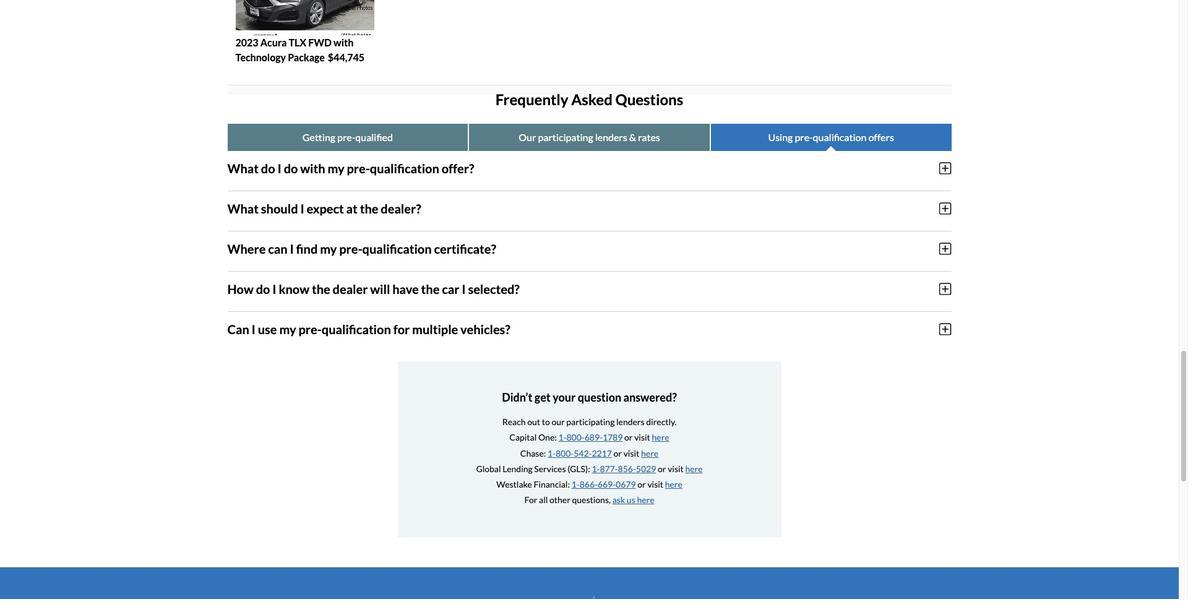 Task type: locate. For each thing, give the bounding box(es) containing it.
what
[[227, 161, 259, 175], [227, 201, 259, 216]]

qualification
[[813, 131, 867, 143], [370, 161, 439, 175], [362, 241, 432, 256], [322, 322, 391, 336]]

2 what from the top
[[227, 201, 259, 216]]

pre- right getting
[[337, 131, 355, 143]]

1 vertical spatial lenders
[[616, 417, 645, 427]]

with down getting
[[300, 161, 325, 175]]

dealer
[[333, 281, 368, 296]]

participating
[[538, 131, 593, 143], [566, 417, 615, 427]]

1 vertical spatial what
[[227, 201, 259, 216]]

chase:
[[520, 448, 546, 458]]

1-800-542-2217 link
[[548, 448, 612, 458]]

qualification left offers
[[813, 131, 867, 143]]

can i use my pre-qualification for multiple vehicles?
[[227, 322, 510, 336]]

here right us
[[637, 495, 654, 505]]

services
[[534, 463, 566, 474]]

didn't get your question answered?
[[502, 390, 677, 404]]

1 vertical spatial 800-
[[556, 448, 574, 458]]

1 horizontal spatial with
[[334, 36, 354, 48]]

plus square image for certificate?
[[940, 242, 952, 255]]

i right "can"
[[290, 241, 294, 256]]

my down 'getting pre-qualified' button at the left top of page
[[328, 161, 344, 175]]

tlx
[[289, 36, 306, 48]]

866-
[[580, 479, 598, 489]]

1-877-856-5029 link
[[592, 463, 656, 474]]

with up $44,745
[[334, 36, 354, 48]]

my right use
[[279, 322, 296, 336]]

my right find
[[320, 241, 337, 256]]

lenders
[[595, 131, 627, 143], [616, 417, 645, 427]]

plus square image inside "can i use my pre-qualification for multiple vehicles?" button
[[940, 322, 952, 336]]

i right should
[[300, 201, 304, 216]]

here link right 0679
[[665, 479, 683, 489]]

&
[[629, 131, 636, 143]]

1- down (gls):
[[572, 479, 580, 489]]

0 horizontal spatial with
[[300, 161, 325, 175]]

my inside button
[[279, 322, 296, 336]]

what inside button
[[227, 201, 259, 216]]

package
[[288, 51, 325, 63]]

lenders up 1789
[[616, 417, 645, 427]]

for
[[524, 495, 537, 505]]

pre- right using
[[795, 131, 813, 143]]

multiple
[[412, 322, 458, 336]]

using pre-qualification offers tab panel
[[227, 151, 952, 351]]

fwd
[[308, 36, 332, 48]]

qualification up dealer?
[[370, 161, 439, 175]]

800- up 1-800-542-2217 link
[[567, 432, 585, 443]]

i left the 'know' in the left top of the page
[[272, 281, 276, 296]]

directly.
[[646, 417, 677, 427]]

lending
[[503, 463, 533, 474]]

0 vertical spatial lenders
[[595, 131, 627, 143]]

capital
[[510, 432, 537, 443]]

didn't
[[502, 390, 532, 404]]

here link up 5029
[[641, 448, 659, 458]]

the right at
[[360, 201, 378, 216]]

financial:
[[534, 479, 570, 489]]

what for what should i expect at the dealer?
[[227, 201, 259, 216]]

question
[[578, 390, 621, 404]]

0 vertical spatial participating
[[538, 131, 593, 143]]

our participating lenders & rates button
[[469, 124, 710, 151]]

visit down directly.
[[634, 432, 650, 443]]

here link for 1-866-669-0679
[[665, 479, 683, 489]]

1-
[[559, 432, 567, 443], [548, 448, 556, 458], [592, 463, 600, 474], [572, 479, 580, 489]]

have
[[392, 281, 419, 296]]

or
[[624, 432, 633, 443], [614, 448, 622, 458], [658, 463, 666, 474], [638, 479, 646, 489]]

here
[[652, 432, 669, 443], [641, 448, 659, 458], [685, 463, 703, 474], [665, 479, 683, 489], [637, 495, 654, 505]]

pre- down 'getting pre-qualified' button at the left top of page
[[347, 161, 370, 175]]

to
[[542, 417, 550, 427]]

pre-
[[337, 131, 355, 143], [795, 131, 813, 143], [347, 161, 370, 175], [339, 241, 362, 256], [299, 322, 322, 336]]

asked
[[571, 90, 613, 108]]

2 vertical spatial my
[[279, 322, 296, 336]]

do for do
[[261, 161, 275, 175]]

how
[[227, 281, 254, 296]]

i for expect
[[300, 201, 304, 216]]

0 vertical spatial what
[[227, 161, 259, 175]]

participating right our
[[538, 131, 593, 143]]

the right the 'know' in the left top of the page
[[312, 281, 330, 296]]

or right 2217
[[614, 448, 622, 458]]

4 plus square image from the top
[[940, 322, 952, 336]]

800- up (gls):
[[556, 448, 574, 458]]

0 vertical spatial with
[[334, 36, 354, 48]]

here link right 5029
[[685, 463, 703, 474]]

using pre-qualification offers button
[[711, 124, 952, 151]]

get
[[535, 390, 551, 404]]

participating inside reach out to our participating lenders directly. capital one: 1-800-689-1789 or visit here chase: 1-800-542-2217 or visit here global lending services (gls): 1-877-856-5029 or visit here westlake financial: 1-866-669-0679 or visit here for all other questions, ask us here
[[566, 417, 615, 427]]

pre- inside "using pre-qualification offers" button
[[795, 131, 813, 143]]

lenders left &
[[595, 131, 627, 143]]

i for find
[[290, 241, 294, 256]]

plus square image inside how do i know the dealer will have the car i selected? button
[[940, 282, 952, 296]]

do for know
[[256, 281, 270, 296]]

with inside 2023 acura tlx fwd with technology package
[[334, 36, 354, 48]]

plus square image
[[940, 201, 952, 215], [940, 242, 952, 255], [940, 282, 952, 296], [940, 322, 952, 336]]

what inside button
[[227, 161, 259, 175]]

here link for 1-800-689-1789
[[652, 432, 669, 443]]

or right 5029
[[658, 463, 666, 474]]

frequently asked questions
[[496, 90, 683, 108]]

certificate?
[[434, 241, 496, 256]]

car
[[442, 281, 459, 296]]

plus square image for multiple
[[940, 322, 952, 336]]

how do i know the dealer will have the car i selected?
[[227, 281, 520, 296]]

rates
[[638, 131, 660, 143]]

with inside button
[[300, 161, 325, 175]]

selected?
[[468, 281, 520, 296]]

pre- inside 'getting pre-qualified' button
[[337, 131, 355, 143]]

dealer?
[[381, 201, 421, 216]]

ask us here link
[[612, 495, 654, 505]]

answered?
[[624, 390, 677, 404]]

the left car
[[421, 281, 440, 296]]

1 horizontal spatial the
[[360, 201, 378, 216]]

visit down 5029
[[648, 479, 663, 489]]

here link down directly.
[[652, 432, 669, 443]]

lenders inside button
[[595, 131, 627, 143]]

acura
[[260, 36, 287, 48]]

visit right 5029
[[668, 463, 684, 474]]

pre- up dealer
[[339, 241, 362, 256]]

0679
[[616, 479, 636, 489]]

2217
[[592, 448, 612, 458]]

1 what from the top
[[227, 161, 259, 175]]

800-
[[567, 432, 585, 443], [556, 448, 574, 458]]

1 plus square image from the top
[[940, 201, 952, 215]]

with for fwd
[[334, 36, 354, 48]]

getting pre-qualified
[[302, 131, 393, 143]]

pre- right use
[[299, 322, 322, 336]]

877-
[[600, 463, 618, 474]]

qualification down dealer
[[322, 322, 391, 336]]

qualification down dealer?
[[362, 241, 432, 256]]

i up should
[[278, 161, 281, 175]]

plus square image inside what should i expect at the dealer? button
[[940, 201, 952, 215]]

use
[[258, 322, 277, 336]]

my
[[328, 161, 344, 175], [320, 241, 337, 256], [279, 322, 296, 336]]

here right 5029
[[685, 463, 703, 474]]

our
[[519, 131, 536, 143]]

our participating lenders & rates
[[519, 131, 660, 143]]

will
[[370, 281, 390, 296]]

plus square image inside where can i find my pre-qualification certificate? button
[[940, 242, 952, 255]]

qualification inside button
[[322, 322, 391, 336]]

with
[[334, 36, 354, 48], [300, 161, 325, 175]]

reach out to our participating lenders directly. capital one: 1-800-689-1789 or visit here chase: 1-800-542-2217 or visit here global lending services (gls): 1-877-856-5029 or visit here westlake financial: 1-866-669-0679 or visit here for all other questions, ask us here
[[476, 417, 703, 505]]

participating up 1-800-689-1789 link
[[566, 417, 615, 427]]

1 vertical spatial participating
[[566, 417, 615, 427]]

i
[[278, 161, 281, 175], [300, 201, 304, 216], [290, 241, 294, 256], [272, 281, 276, 296], [462, 281, 466, 296], [252, 322, 256, 336]]

1 vertical spatial with
[[300, 161, 325, 175]]

2 plus square image from the top
[[940, 242, 952, 255]]

the
[[360, 201, 378, 216], [312, 281, 330, 296], [421, 281, 440, 296]]

3 plus square image from the top
[[940, 282, 952, 296]]



Task type: vqa. For each thing, say whether or not it's contained in the screenshot.
All- on the bottom of the page
no



Task type: describe. For each thing, give the bounding box(es) containing it.
can
[[268, 241, 288, 256]]

i for do
[[278, 161, 281, 175]]

technology
[[235, 51, 286, 63]]

here right 0679
[[665, 479, 683, 489]]

i left use
[[252, 322, 256, 336]]

here down directly.
[[652, 432, 669, 443]]

offers
[[869, 131, 894, 143]]

(gls):
[[568, 463, 590, 474]]

what do i do with my pre-qualification offer? button
[[227, 151, 952, 185]]

0 vertical spatial my
[[328, 161, 344, 175]]

questions,
[[572, 495, 611, 505]]

with for do
[[300, 161, 325, 175]]

pre- inside where can i find my pre-qualification certificate? button
[[339, 241, 362, 256]]

plus square image
[[940, 161, 952, 175]]

where can i find my pre-qualification certificate? button
[[227, 231, 952, 266]]

1- up services
[[548, 448, 556, 458]]

us
[[627, 495, 635, 505]]

out
[[527, 417, 540, 427]]

where can i find my pre-qualification certificate?
[[227, 241, 496, 256]]

frequently asked questions tab list
[[227, 124, 952, 151]]

1-800-689-1789 link
[[559, 432, 623, 443]]

how do i know the dealer will have the car i selected? button
[[227, 271, 952, 306]]

what should i expect at the dealer?
[[227, 201, 421, 216]]

getting pre-qualified button
[[227, 124, 468, 151]]

participating inside button
[[538, 131, 593, 143]]

here link for 1-800-542-2217
[[641, 448, 659, 458]]

qualified
[[355, 131, 393, 143]]

1- down 2217
[[592, 463, 600, 474]]

689-
[[585, 432, 603, 443]]

what should i expect at the dealer? button
[[227, 191, 952, 226]]

know
[[279, 281, 309, 296]]

find
[[296, 241, 318, 256]]

2023
[[235, 36, 258, 48]]

frequently
[[496, 90, 569, 108]]

0 vertical spatial 800-
[[567, 432, 585, 443]]

or right 0679
[[638, 479, 646, 489]]

pre- inside what do i do with my pre-qualification offer? button
[[347, 161, 370, 175]]

all
[[539, 495, 548, 505]]

1 vertical spatial my
[[320, 241, 337, 256]]

other
[[550, 495, 570, 505]]

$44,745
[[328, 51, 365, 63]]

669-
[[598, 479, 616, 489]]

one:
[[538, 432, 557, 443]]

the inside button
[[360, 201, 378, 216]]

pre- inside "can i use my pre-qualification for multiple vehicles?" button
[[299, 322, 322, 336]]

questions
[[615, 90, 683, 108]]

1- right the one:
[[559, 432, 567, 443]]

here link for 1-877-856-5029
[[685, 463, 703, 474]]

1-866-669-0679 link
[[572, 479, 636, 489]]

should
[[261, 201, 298, 216]]

westlake
[[496, 479, 532, 489]]

for
[[393, 322, 410, 336]]

or right 1789
[[624, 432, 633, 443]]

5029
[[636, 463, 656, 474]]

what do i do with my pre-qualification offer?
[[227, 161, 474, 175]]

lenders inside reach out to our participating lenders directly. capital one: 1-800-689-1789 or visit here chase: 1-800-542-2217 or visit here global lending services (gls): 1-877-856-5029 or visit here westlake financial: 1-866-669-0679 or visit here for all other questions, ask us here
[[616, 417, 645, 427]]

at
[[346, 201, 358, 216]]

2023 acura tlx fwd with technology package
[[235, 36, 354, 63]]

i right car
[[462, 281, 466, 296]]

getting
[[302, 131, 335, 143]]

1789
[[603, 432, 623, 443]]

0 horizontal spatial the
[[312, 281, 330, 296]]

plus square image for have
[[940, 282, 952, 296]]

our
[[552, 417, 565, 427]]

856-
[[618, 463, 636, 474]]

using
[[768, 131, 793, 143]]

what for what do i do with my pre-qualification offer?
[[227, 161, 259, 175]]

i for know
[[272, 281, 276, 296]]

reach
[[502, 417, 526, 427]]

can
[[227, 322, 249, 336]]

where
[[227, 241, 266, 256]]

using pre-qualification offers
[[768, 131, 894, 143]]

2 horizontal spatial the
[[421, 281, 440, 296]]

ask
[[612, 495, 625, 505]]

vehicles?
[[461, 322, 510, 336]]

here up 5029
[[641, 448, 659, 458]]

expect
[[307, 201, 344, 216]]

offer?
[[442, 161, 474, 175]]

your
[[553, 390, 576, 404]]

542-
[[574, 448, 592, 458]]

visit up 856-
[[624, 448, 640, 458]]

global
[[476, 463, 501, 474]]

can i use my pre-qualification for multiple vehicles? button
[[227, 312, 952, 346]]

qualification inside frequently asked questions tab list
[[813, 131, 867, 143]]



